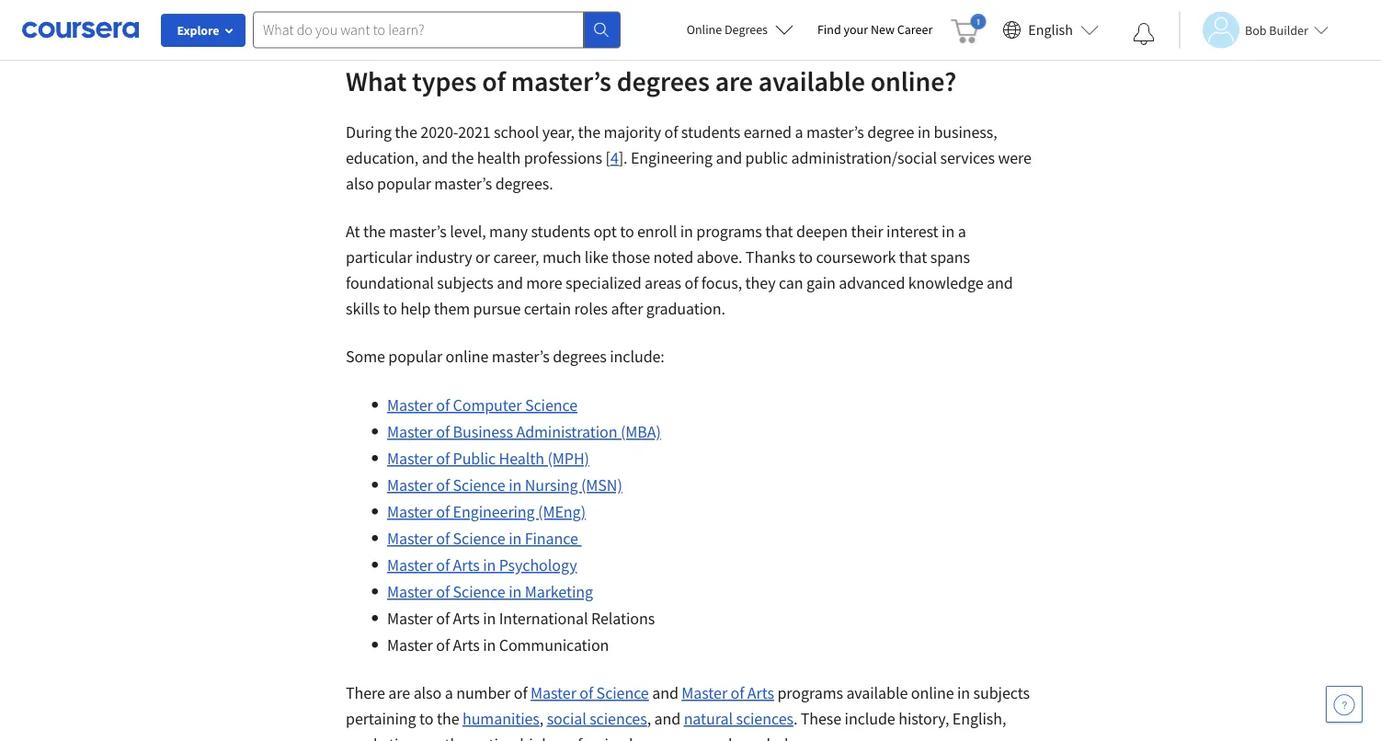 Task type: locate. For each thing, give the bounding box(es) containing it.
engineering up 'master of science in finance' link
[[453, 502, 535, 523]]

master of computer science link
[[387, 395, 578, 416]]

(meng)
[[538, 502, 586, 523]]

master up master of engineering (meng) 'link'
[[387, 475, 433, 496]]

master's down health on the top left of the page
[[434, 173, 492, 194]]

students up ]. engineering and public administration/social services were also popular master's degrees.
[[682, 122, 741, 143]]

master up natural
[[682, 683, 728, 704]]

the inside programs available online in subjects pertaining to the
[[437, 709, 459, 730]]

,
[[540, 709, 544, 730], [647, 709, 651, 730]]

0 horizontal spatial degrees
[[553, 346, 607, 367]]

foreign
[[578, 735, 626, 742]]

a inside during the 2020-2021 school year, the majority of students earned a master's degree in business, education, and the health professions [
[[795, 122, 804, 143]]

degree
[[868, 122, 915, 143]]

1 vertical spatial students
[[531, 221, 591, 242]]

the right year,
[[578, 122, 601, 143]]

subjects up english,
[[974, 683, 1030, 704]]

master down master of science in marketing link
[[387, 609, 433, 629]]

1 horizontal spatial degrees
[[617, 63, 710, 98]]

and down natural
[[706, 735, 733, 742]]

available inside programs available online in subjects pertaining to the
[[847, 683, 908, 704]]

during
[[346, 122, 392, 143]]

1 vertical spatial subjects
[[974, 683, 1030, 704]]

types
[[412, 63, 477, 98]]

1 vertical spatial programs
[[778, 683, 844, 704]]

. these include history, english, marketing, mathematics, biology, foreign languages, and psychology.
[[346, 709, 1007, 742]]

master up the social
[[531, 683, 577, 704]]

what types of master's degrees are available online?
[[346, 63, 957, 98]]

0 vertical spatial also
[[346, 173, 374, 194]]

in down master of science in marketing link
[[483, 609, 496, 629]]

degrees up majority
[[617, 63, 710, 98]]

1 vertical spatial that
[[900, 247, 928, 268]]

career
[[898, 21, 933, 38]]

online down them
[[446, 346, 489, 367]]

1 horizontal spatial sciences
[[736, 709, 794, 730]]

1 vertical spatial available
[[847, 683, 908, 704]]

programs inside programs available online in subjects pertaining to the
[[778, 683, 844, 704]]

programs available online in subjects pertaining to the
[[346, 683, 1030, 730]]

and down "2020-"
[[422, 148, 448, 168]]

popular down help
[[389, 346, 443, 367]]

there are also a number of master of science and master of arts
[[346, 683, 775, 704]]

relations
[[591, 609, 655, 629]]

the right "at"
[[363, 221, 386, 242]]

degrees down roles
[[553, 346, 607, 367]]

spans
[[931, 247, 971, 268]]

0 vertical spatial a
[[795, 122, 804, 143]]

0 horizontal spatial online
[[446, 346, 489, 367]]

foundational
[[346, 273, 434, 293]]

and inside . these include history, english, marketing, mathematics, biology, foreign languages, and psychology.
[[706, 735, 733, 742]]

show notifications image
[[1133, 23, 1155, 45]]

online up history,
[[911, 683, 955, 704]]

1 horizontal spatial also
[[414, 683, 442, 704]]

psychology
[[499, 555, 577, 576]]

0 horizontal spatial students
[[531, 221, 591, 242]]

0 horizontal spatial that
[[766, 221, 794, 242]]

are down online degrees dropdown button
[[715, 63, 753, 98]]

1 horizontal spatial subjects
[[974, 683, 1030, 704]]

that up thanks
[[766, 221, 794, 242]]

master's up administration/social
[[807, 122, 865, 143]]

online
[[446, 346, 489, 367], [911, 683, 955, 704]]

and down the career,
[[497, 273, 523, 293]]

2021
[[458, 122, 491, 143]]

available down find
[[759, 63, 866, 98]]

in down psychology
[[509, 582, 522, 603]]

0 vertical spatial programs
[[697, 221, 762, 242]]

sciences up psychology.
[[736, 709, 794, 730]]

humanities link
[[463, 709, 540, 730]]

graduation.
[[647, 299, 726, 319]]

these
[[801, 709, 842, 730]]

interest
[[887, 221, 939, 242]]

None search field
[[253, 11, 621, 48]]

master's inside "at the master's level, many students opt to enroll in programs that deepen their interest in a particular industry or career, much like those noted above. thanks to coursework that spans foundational subjects and more specialized areas of focus, they can gain advanced knowledge and skills to help them pursue certain roles after graduation."
[[389, 221, 447, 242]]

health
[[499, 448, 545, 469]]

, up biology,
[[540, 709, 544, 730]]

master's up the industry
[[389, 221, 447, 242]]

bob builder
[[1246, 22, 1309, 38]]

to up can
[[799, 247, 813, 268]]

1 vertical spatial degrees
[[553, 346, 607, 367]]

0 vertical spatial engineering
[[631, 148, 713, 168]]

programs inside "at the master's level, many students opt to enroll in programs that deepen their interest in a particular industry or career, much like those noted above. thanks to coursework that spans foundational subjects and more specialized areas of focus, they can gain advanced knowledge and skills to help them pursue certain roles after graduation."
[[697, 221, 762, 242]]

available
[[759, 63, 866, 98], [847, 683, 908, 704]]

advanced
[[839, 273, 906, 293]]

or
[[476, 247, 490, 268]]

that down interest
[[900, 247, 928, 268]]

subjects up them
[[437, 273, 494, 293]]

online for master's
[[446, 346, 489, 367]]

2020-
[[421, 122, 458, 143]]

communication
[[499, 635, 609, 656]]

at the master's level, many students opt to enroll in programs that deepen their interest in a particular industry or career, much like those noted above. thanks to coursework that spans foundational subjects and more specialized areas of focus, they can gain advanced knowledge and skills to help them pursue certain roles after graduation.
[[346, 221, 1013, 319]]

social
[[547, 709, 587, 730]]

].
[[619, 148, 628, 168]]

popular down education,
[[377, 173, 431, 194]]

2 horizontal spatial a
[[958, 221, 967, 242]]

there
[[346, 683, 385, 704]]

master
[[387, 395, 433, 416], [387, 422, 433, 443], [387, 448, 433, 469], [387, 475, 433, 496], [387, 502, 433, 523], [387, 529, 433, 549], [387, 555, 433, 576], [387, 582, 433, 603], [387, 609, 433, 629], [387, 635, 433, 656], [531, 683, 577, 704], [682, 683, 728, 704]]

like
[[585, 247, 609, 268]]

science up administration
[[525, 395, 578, 416]]

that
[[766, 221, 794, 242], [900, 247, 928, 268]]

1 horizontal spatial a
[[795, 122, 804, 143]]

level,
[[450, 221, 486, 242]]

, up languages,
[[647, 709, 651, 730]]

master of arts in psychology link
[[387, 555, 577, 576]]

programs up these
[[778, 683, 844, 704]]

0 horizontal spatial engineering
[[453, 502, 535, 523]]

of inside "at the master's level, many students opt to enroll in programs that deepen their interest in a particular industry or career, much like those noted above. thanks to coursework that spans foundational subjects and more specialized areas of focus, they can gain advanced knowledge and skills to help them pursue certain roles after graduation."
[[685, 273, 699, 293]]

in inside programs available online in subjects pertaining to the
[[958, 683, 971, 704]]

science down master of arts in psychology link
[[453, 582, 506, 603]]

are up pertaining in the bottom of the page
[[389, 683, 410, 704]]

marketing
[[525, 582, 593, 603]]

administration
[[517, 422, 618, 443]]

0 vertical spatial students
[[682, 122, 741, 143]]

a left number in the left of the page
[[445, 683, 453, 704]]

earned
[[744, 122, 792, 143]]

degrees
[[725, 21, 768, 38]]

0 horizontal spatial ,
[[540, 709, 544, 730]]

science up master of arts in psychology link
[[453, 529, 506, 549]]

1 vertical spatial also
[[414, 683, 442, 704]]

master's inside during the 2020-2021 school year, the majority of students earned a master's degree in business, education, and the health professions [
[[807, 122, 865, 143]]

0 horizontal spatial subjects
[[437, 273, 494, 293]]

the left "2020-"
[[395, 122, 418, 143]]

in up noted
[[681, 221, 693, 242]]

programs
[[697, 221, 762, 242], [778, 683, 844, 704]]

a inside "at the master's level, many students opt to enroll in programs that deepen their interest in a particular industry or career, much like those noted above. thanks to coursework that spans foundational subjects and more specialized areas of focus, they can gain advanced knowledge and skills to help them pursue certain roles after graduation."
[[958, 221, 967, 242]]

1 horizontal spatial ,
[[647, 709, 651, 730]]

master of science link
[[531, 683, 649, 704]]

1 horizontal spatial online
[[911, 683, 955, 704]]

0 vertical spatial degrees
[[617, 63, 710, 98]]

business,
[[934, 122, 998, 143]]

in down health
[[509, 475, 522, 496]]

0 vertical spatial subjects
[[437, 273, 494, 293]]

and left public
[[716, 148, 743, 168]]

natural
[[684, 709, 733, 730]]

engineering down majority
[[631, 148, 713, 168]]

the up "mathematics,"
[[437, 709, 459, 730]]

1 vertical spatial are
[[389, 683, 410, 704]]

they
[[746, 273, 776, 293]]

subjects inside programs available online in subjects pertaining to the
[[974, 683, 1030, 704]]

1 vertical spatial online
[[911, 683, 955, 704]]

0 vertical spatial online
[[446, 346, 489, 367]]

their
[[852, 221, 884, 242]]

also inside ]. engineering and public administration/social services were also popular master's degrees.
[[346, 173, 374, 194]]

2 , from the left
[[647, 709, 651, 730]]

majority
[[604, 122, 661, 143]]

available up include at right bottom
[[847, 683, 908, 704]]

.
[[794, 709, 798, 730]]

online for in
[[911, 683, 955, 704]]

of inside during the 2020-2021 school year, the majority of students earned a master's degree in business, education, and the health professions [
[[665, 122, 678, 143]]

master of public health (mph) link
[[387, 448, 590, 469]]

online degrees
[[687, 21, 768, 38]]

to
[[620, 221, 634, 242], [799, 247, 813, 268], [383, 299, 397, 319], [420, 709, 434, 730]]

builder
[[1270, 22, 1309, 38]]

and
[[422, 148, 448, 168], [716, 148, 743, 168], [497, 273, 523, 293], [987, 273, 1013, 293], [652, 683, 679, 704], [655, 709, 681, 730], [706, 735, 733, 742]]

in right degree
[[918, 122, 931, 143]]

online inside programs available online in subjects pertaining to the
[[911, 683, 955, 704]]

1 horizontal spatial that
[[900, 247, 928, 268]]

business
[[453, 422, 513, 443]]

public
[[453, 448, 496, 469]]

also up pertaining in the bottom of the page
[[414, 683, 442, 704]]

online
[[687, 21, 722, 38]]

noted
[[654, 247, 694, 268]]

master down master of arts in psychology link
[[387, 582, 433, 603]]

finance
[[525, 529, 579, 549]]

programs up above.
[[697, 221, 762, 242]]

0 horizontal spatial are
[[389, 683, 410, 704]]

what
[[346, 63, 407, 98]]

arts down 'master of science in finance' link
[[453, 555, 480, 576]]

science down public
[[453, 475, 506, 496]]

in up english,
[[958, 683, 971, 704]]

master up 'master of science in finance' link
[[387, 502, 433, 523]]

1 vertical spatial engineering
[[453, 502, 535, 523]]

students up the much
[[531, 221, 591, 242]]

0 vertical spatial that
[[766, 221, 794, 242]]

social sciences link
[[547, 709, 647, 730]]

master of science in finance link
[[387, 529, 582, 549]]

master's
[[511, 63, 612, 98], [807, 122, 865, 143], [434, 173, 492, 194], [389, 221, 447, 242], [492, 346, 550, 367]]

humanities , social sciences , and natural sciences
[[463, 709, 794, 730]]

those
[[612, 247, 650, 268]]

history,
[[899, 709, 950, 730]]

1 horizontal spatial engineering
[[631, 148, 713, 168]]

at
[[346, 221, 360, 242]]

0 horizontal spatial sciences
[[590, 709, 647, 730]]

1 vertical spatial a
[[958, 221, 967, 242]]

0 horizontal spatial a
[[445, 683, 453, 704]]

4 link
[[611, 148, 619, 168]]

the
[[395, 122, 418, 143], [578, 122, 601, 143], [451, 148, 474, 168], [363, 221, 386, 242], [437, 709, 459, 730]]

1 horizontal spatial students
[[682, 122, 741, 143]]

0 horizontal spatial programs
[[697, 221, 762, 242]]

0 vertical spatial are
[[715, 63, 753, 98]]

master of business administration (mba) link
[[387, 422, 661, 443]]

also down education,
[[346, 173, 374, 194]]

degrees.
[[496, 173, 553, 194]]

deepen
[[797, 221, 848, 242]]

a right earned
[[795, 122, 804, 143]]

sciences up foreign
[[590, 709, 647, 730]]

to right pertaining in the bottom of the page
[[420, 709, 434, 730]]

a up spans
[[958, 221, 967, 242]]

degrees
[[617, 63, 710, 98], [553, 346, 607, 367]]

roles
[[575, 299, 608, 319]]

in up number in the left of the page
[[483, 635, 496, 656]]

[
[[606, 148, 611, 168]]

master of engineering (meng) link
[[387, 502, 586, 523]]

0 vertical spatial popular
[[377, 173, 431, 194]]

1 horizontal spatial programs
[[778, 683, 844, 704]]

0 horizontal spatial also
[[346, 173, 374, 194]]

(mph)
[[548, 448, 590, 469]]



Task type: describe. For each thing, give the bounding box(es) containing it.
(mba)
[[621, 422, 661, 443]]

pertaining
[[346, 709, 416, 730]]

skills
[[346, 299, 380, 319]]

services
[[941, 148, 995, 168]]

industry
[[416, 247, 473, 268]]

What do you want to learn? text field
[[253, 11, 584, 48]]

some popular online master's degrees include:
[[346, 346, 665, 367]]

and up . these include history, english, marketing, mathematics, biology, foreign languages, and psychology.
[[652, 683, 679, 704]]

enroll
[[638, 221, 677, 242]]

popular inside ]. engineering and public administration/social services were also popular master's degrees.
[[377, 173, 431, 194]]

arts down master of science in marketing link
[[453, 609, 480, 629]]

master's down pursue
[[492, 346, 550, 367]]

thanks
[[746, 247, 796, 268]]

number
[[456, 683, 511, 704]]

find your new career link
[[809, 18, 942, 41]]

knowledge
[[909, 273, 984, 293]]

some
[[346, 346, 385, 367]]

1 sciences from the left
[[590, 709, 647, 730]]

humanities
[[463, 709, 540, 730]]

(msn)
[[581, 475, 623, 496]]

and right knowledge
[[987, 273, 1013, 293]]

master left public
[[387, 448, 433, 469]]

master's inside ]. engineering and public administration/social services were also popular master's degrees.
[[434, 173, 492, 194]]

the inside "at the master's level, many students opt to enroll in programs that deepen their interest in a particular industry or career, much like those noted above. thanks to coursework that spans foundational subjects and more specialized areas of focus, they can gain advanced knowledge and skills to help them pursue certain roles after graduation."
[[363, 221, 386, 242]]

master of arts link
[[682, 683, 775, 704]]

education,
[[346, 148, 419, 168]]

career,
[[493, 247, 540, 268]]

natural sciences link
[[684, 709, 794, 730]]

opt
[[594, 221, 617, 242]]

include
[[845, 709, 896, 730]]

english
[[1029, 21, 1074, 39]]

your
[[844, 21, 869, 38]]

the down 2021
[[451, 148, 474, 168]]

in inside during the 2020-2021 school year, the majority of students earned a master's degree in business, education, and the health professions [
[[918, 122, 931, 143]]

science up humanities , social sciences , and natural sciences
[[597, 683, 649, 704]]

find
[[818, 21, 842, 38]]

to left help
[[383, 299, 397, 319]]

and up languages,
[[655, 709, 681, 730]]

degrees for are
[[617, 63, 710, 98]]

public
[[746, 148, 788, 168]]

focus,
[[702, 273, 742, 293]]

master of computer science master of business administration (mba) master of public health (mph) master of science in nursing (msn) master of engineering (meng) master of science in finance master of arts in psychology master of science in marketing master of arts in international relations master of arts in communication
[[387, 395, 661, 656]]

0 vertical spatial available
[[759, 63, 866, 98]]

psychology.
[[736, 735, 817, 742]]

specialized
[[566, 273, 642, 293]]

bob builder button
[[1179, 11, 1329, 48]]

]. engineering and public administration/social services were also popular master's degrees.
[[346, 148, 1032, 194]]

help
[[401, 299, 431, 319]]

students inside during the 2020-2021 school year, the majority of students earned a master's degree in business, education, and the health professions [
[[682, 122, 741, 143]]

1 , from the left
[[540, 709, 544, 730]]

explore
[[177, 22, 219, 39]]

master down 'master of science in finance' link
[[387, 555, 433, 576]]

mathematics,
[[423, 735, 517, 742]]

master's up year,
[[511, 63, 612, 98]]

areas
[[645, 273, 682, 293]]

during the 2020-2021 school year, the majority of students earned a master's degree in business, education, and the health professions [
[[346, 122, 998, 168]]

engineering inside ]. engineering and public administration/social services were also popular master's degrees.
[[631, 148, 713, 168]]

help center image
[[1334, 694, 1356, 716]]

arts up number in the left of the page
[[453, 635, 480, 656]]

1 horizontal spatial are
[[715, 63, 753, 98]]

can
[[779, 273, 804, 293]]

new
[[871, 21, 895, 38]]

in up spans
[[942, 221, 955, 242]]

shopping cart: 1 item image
[[952, 14, 987, 43]]

above.
[[697, 247, 743, 268]]

arts up natural sciences link
[[748, 683, 775, 704]]

certain
[[524, 299, 571, 319]]

2 vertical spatial a
[[445, 683, 453, 704]]

1 vertical spatial popular
[[389, 346, 443, 367]]

much
[[543, 247, 582, 268]]

degrees for include:
[[553, 346, 607, 367]]

international
[[499, 609, 588, 629]]

after
[[611, 299, 643, 319]]

in up master of science in marketing link
[[483, 555, 496, 576]]

explore button
[[161, 14, 246, 47]]

master of science in marketing link
[[387, 582, 593, 603]]

subjects inside "at the master's level, many students opt to enroll in programs that deepen their interest in a particular industry or career, much like those noted above. thanks to coursework that spans foundational subjects and more specialized areas of focus, they can gain advanced knowledge and skills to help them pursue certain roles after graduation."
[[437, 273, 494, 293]]

school
[[494, 122, 539, 143]]

biology,
[[520, 735, 575, 742]]

year,
[[542, 122, 575, 143]]

engineering inside master of computer science master of business administration (mba) master of public health (mph) master of science in nursing (msn) master of engineering (meng) master of science in finance master of arts in psychology master of science in marketing master of arts in international relations master of arts in communication
[[453, 502, 535, 523]]

and inside ]. engineering and public administration/social services were also popular master's degrees.
[[716, 148, 743, 168]]

computer
[[453, 395, 522, 416]]

to right opt
[[620, 221, 634, 242]]

coursera image
[[22, 15, 139, 44]]

more
[[526, 273, 563, 293]]

to inside programs available online in subjects pertaining to the
[[420, 709, 434, 730]]

students inside "at the master's level, many students opt to enroll in programs that deepen their interest in a particular industry or career, much like those noted above. thanks to coursework that spans foundational subjects and more specialized areas of focus, they can gain advanced knowledge and skills to help them pursue certain roles after graduation."
[[531, 221, 591, 242]]

2 sciences from the left
[[736, 709, 794, 730]]

particular
[[346, 247, 413, 268]]

master up pertaining in the bottom of the page
[[387, 635, 433, 656]]

master up master of arts in psychology link
[[387, 529, 433, 549]]

them
[[434, 299, 470, 319]]

master left business
[[387, 422, 433, 443]]

bob
[[1246, 22, 1267, 38]]

professions
[[524, 148, 603, 168]]

were
[[999, 148, 1032, 168]]

master left computer
[[387, 395, 433, 416]]

gain
[[807, 273, 836, 293]]

in up psychology
[[509, 529, 522, 549]]

health
[[477, 148, 521, 168]]

languages,
[[629, 735, 703, 742]]

and inside during the 2020-2021 school year, the majority of students earned a master's degree in business, education, and the health professions [
[[422, 148, 448, 168]]



Task type: vqa. For each thing, say whether or not it's contained in the screenshot.
help
yes



